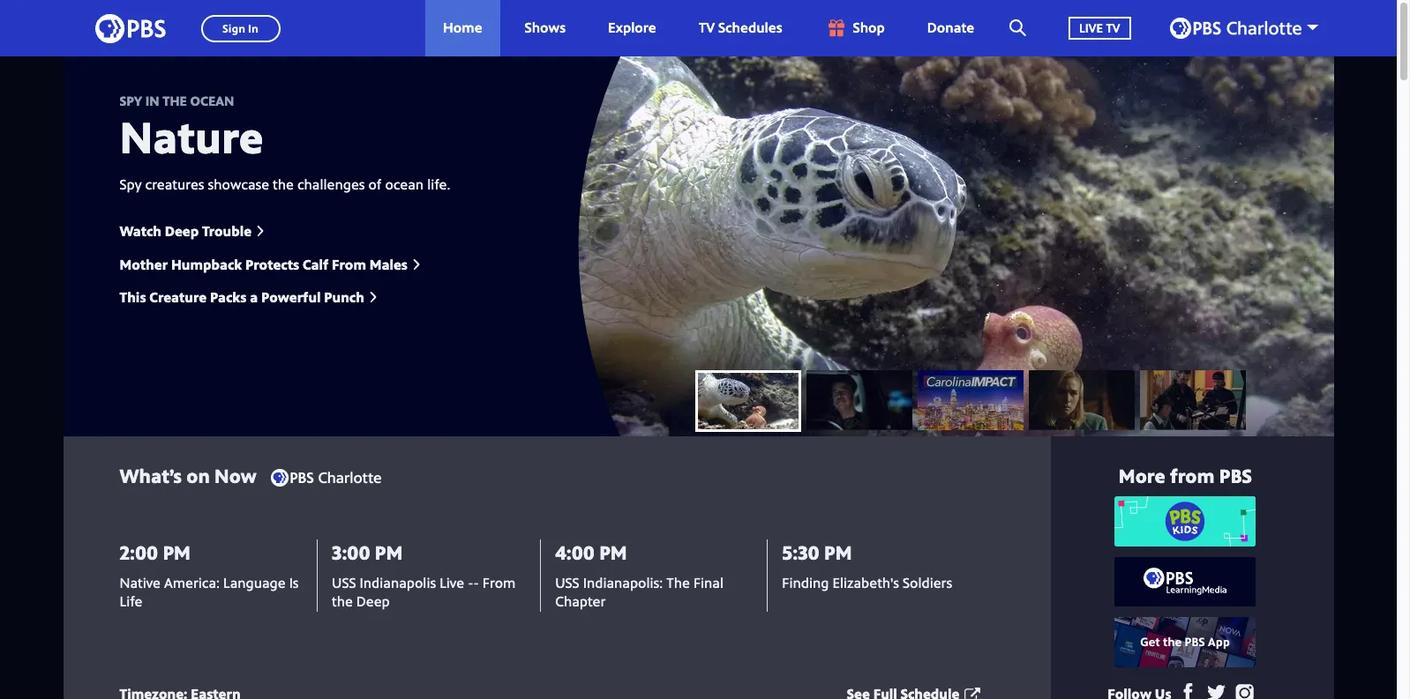 Task type: locate. For each thing, give the bounding box(es) containing it.
deep down 3:00
[[356, 593, 390, 612]]

spy left in
[[120, 92, 142, 109]]

from
[[332, 255, 366, 274], [483, 574, 516, 593]]

now
[[214, 462, 257, 489]]

0 horizontal spatial tv
[[699, 18, 715, 37]]

1 vertical spatial live
[[440, 574, 464, 593]]

spy
[[120, 92, 142, 109], [120, 175, 142, 194]]

live
[[1080, 19, 1103, 36], [440, 574, 464, 593]]

deep up humpback
[[165, 222, 199, 241]]

2 spy from the top
[[120, 175, 142, 194]]

watch deep trouble link
[[120, 222, 266, 241]]

trouble
[[202, 222, 252, 241]]

final
[[694, 574, 724, 593]]

live tv
[[1080, 19, 1120, 36]]

pm inside 4:00 pm uss indianapolis: the final chapter
[[599, 539, 627, 566]]

2 horizontal spatial the
[[332, 593, 353, 612]]

4:00 pm uss indianapolis: the final chapter
[[555, 539, 724, 612]]

1 vertical spatial the
[[273, 175, 294, 194]]

the inside 3:00 pm uss indianapolis live -- from the deep
[[332, 593, 353, 612]]

live right the indianapolis
[[440, 574, 464, 593]]

pm
[[163, 539, 191, 566], [375, 539, 403, 566], [599, 539, 627, 566], [824, 539, 852, 566]]

uss down 3:00
[[332, 574, 356, 593]]

2:00
[[120, 539, 158, 566]]

1 pm from the left
[[163, 539, 191, 566]]

-
[[468, 574, 474, 593], [473, 574, 479, 593]]

carolina impact element
[[917, 370, 1023, 430]]

3 pm from the left
[[599, 539, 627, 566]]

1 vertical spatial pbs charlotte image
[[271, 470, 381, 487]]

creature
[[149, 288, 207, 307]]

mother humpback protects calf from males link
[[120, 255, 422, 274]]

packs
[[210, 288, 247, 307]]

chapter
[[555, 593, 606, 612]]

0 horizontal spatial deep
[[165, 222, 199, 241]]

what's on now
[[120, 462, 257, 489]]

5:30
[[782, 539, 820, 566]]

explore
[[608, 18, 656, 37]]

now and then element
[[1140, 370, 1246, 430]]

america:
[[164, 574, 220, 593]]

ocean
[[190, 92, 234, 109]]

in
[[145, 92, 159, 109]]

0 vertical spatial live
[[1080, 19, 1103, 36]]

pm up america:
[[163, 539, 191, 566]]

tv schedules link
[[681, 0, 800, 56]]

3:00
[[332, 539, 370, 566]]

showcase
[[208, 175, 269, 194]]

0 horizontal spatial live
[[440, 574, 464, 593]]

from
[[1170, 462, 1215, 489]]

mother humpback protects calf from males
[[120, 255, 408, 274]]

from left chapter
[[483, 574, 516, 593]]

1 uss from the left
[[332, 574, 356, 593]]

pm inside 5:30 pm finding elizabeth's soldiers
[[824, 539, 852, 566]]

calf
[[303, 255, 329, 274]]

pm inside 2:00 pm native america: language is life
[[163, 539, 191, 566]]

pm for 3:00 pm
[[375, 539, 403, 566]]

0 vertical spatial spy
[[120, 92, 142, 109]]

masterpiece element
[[1029, 370, 1135, 430]]

follow pbs on twitter (opens in new window) image
[[1207, 684, 1225, 700]]

donate
[[927, 18, 974, 37]]

1 horizontal spatial from
[[483, 574, 516, 593]]

pm for 5:30 pm
[[824, 539, 852, 566]]

the down 3:00
[[332, 593, 353, 612]]

explore link
[[591, 0, 674, 56]]

more
[[1119, 462, 1166, 489]]

live inside 3:00 pm uss indianapolis live -- from the deep
[[440, 574, 464, 593]]

watch
[[120, 222, 162, 241]]

2 uss from the left
[[555, 574, 580, 593]]

uss for 3:00 pm
[[332, 574, 356, 593]]

spy creatures showcase the challenges of ocean life. link
[[120, 175, 450, 194]]

0 vertical spatial deep
[[165, 222, 199, 241]]

watch deep trouble
[[120, 222, 252, 241]]

indianapolis
[[360, 574, 436, 593]]

the
[[163, 92, 187, 109], [273, 175, 294, 194], [332, 593, 353, 612]]

uss
[[332, 574, 356, 593], [555, 574, 580, 593]]

0 vertical spatial the
[[163, 92, 187, 109]]

1 vertical spatial deep
[[356, 593, 390, 612]]

4 pm from the left
[[824, 539, 852, 566]]

pbs app image
[[1115, 618, 1256, 668]]

nature
[[120, 107, 263, 167]]

uss down 4:00
[[555, 574, 580, 593]]

pbs kids image
[[1115, 497, 1256, 547]]

2:00 pm native america: language is life
[[120, 539, 299, 612]]

live right search image
[[1080, 19, 1103, 36]]

2 pm from the left
[[375, 539, 403, 566]]

from inside 3:00 pm uss indianapolis live -- from the deep
[[483, 574, 516, 593]]

pm for 4:00 pm
[[599, 539, 627, 566]]

0 vertical spatial from
[[332, 255, 366, 274]]

native america element
[[806, 370, 912, 430]]

deep
[[165, 222, 199, 241], [356, 593, 390, 612]]

life
[[120, 593, 143, 612]]

uss inside 3:00 pm uss indianapolis live -- from the deep
[[332, 574, 356, 593]]

uss inside 4:00 pm uss indianapolis: the final chapter
[[555, 574, 580, 593]]

is
[[289, 574, 299, 593]]

tv
[[699, 18, 715, 37], [1106, 19, 1120, 36]]

pm inside 3:00 pm uss indianapolis live -- from the deep
[[375, 539, 403, 566]]

1 horizontal spatial tv
[[1106, 19, 1120, 36]]

1 horizontal spatial deep
[[356, 593, 390, 612]]

live tv link
[[1051, 0, 1149, 56]]

spy left creatures
[[120, 175, 142, 194]]

humpback
[[171, 255, 242, 274]]

the for nature
[[273, 175, 294, 194]]

shop link
[[807, 0, 903, 56]]

pm up the indianapolis
[[375, 539, 403, 566]]

1 vertical spatial from
[[483, 574, 516, 593]]

1 horizontal spatial uss
[[555, 574, 580, 593]]

1 horizontal spatial the
[[273, 175, 294, 194]]

1 horizontal spatial pbs charlotte image
[[1170, 18, 1301, 39]]

soldiers
[[903, 574, 952, 593]]

pm up indianapolis:
[[599, 539, 627, 566]]

more from pbs
[[1119, 462, 1252, 489]]

1 vertical spatial spy
[[120, 175, 142, 194]]

3:00 pm uss indianapolis live -- from the deep
[[332, 539, 516, 612]]

pbs charlotte image
[[1170, 18, 1301, 39], [271, 470, 381, 487]]

tv schedules
[[699, 18, 782, 37]]

nature link
[[120, 107, 263, 167]]

from up punch
[[332, 255, 366, 274]]

the for live
[[332, 593, 353, 612]]

2 vertical spatial the
[[332, 593, 353, 612]]

0 horizontal spatial uss
[[332, 574, 356, 593]]

pm right 5:30
[[824, 539, 852, 566]]

the right showcase
[[273, 175, 294, 194]]

protects
[[245, 255, 299, 274]]

the right in
[[163, 92, 187, 109]]



Task type: vqa. For each thing, say whether or not it's contained in the screenshot.


Task type: describe. For each thing, give the bounding box(es) containing it.
mother
[[120, 255, 168, 274]]

tv inside tv schedules link
[[699, 18, 715, 37]]

5:30 pm finding elizabeth's soldiers
[[782, 539, 952, 593]]

this creature packs a powerful punch link
[[120, 288, 379, 307]]

tv inside live tv link
[[1106, 19, 1120, 36]]

pbs
[[1220, 462, 1252, 489]]

0 vertical spatial pbs charlotte image
[[1170, 18, 1301, 39]]

native
[[120, 574, 161, 593]]

language
[[223, 574, 286, 593]]

schedules
[[718, 18, 782, 37]]

0 horizontal spatial pbs charlotte image
[[271, 470, 381, 487]]

nature image
[[695, 370, 801, 430]]

punch
[[324, 288, 364, 307]]

pbs image
[[95, 8, 165, 48]]

indianapolis:
[[583, 574, 663, 593]]

males
[[370, 255, 408, 274]]

of
[[368, 175, 382, 194]]

uss for 4:00 pm
[[555, 574, 580, 593]]

shop
[[853, 18, 885, 37]]

pm for 2:00 pm
[[163, 539, 191, 566]]

shows link
[[507, 0, 583, 56]]

0 horizontal spatial from
[[332, 255, 366, 274]]

home
[[443, 18, 482, 37]]

on
[[186, 462, 210, 489]]

finding
[[782, 574, 829, 593]]

1 - from the left
[[468, 574, 474, 593]]

what's
[[120, 462, 182, 489]]

home link
[[425, 0, 500, 56]]

this
[[120, 288, 146, 307]]

creatures
[[145, 175, 204, 194]]

pbs learningmedia image
[[1143, 569, 1228, 597]]

the
[[667, 574, 690, 593]]

search image
[[1010, 19, 1027, 36]]

1 spy from the top
[[120, 92, 142, 109]]

4:00
[[555, 539, 595, 566]]

follow pbs on instagram (opens in new window) image
[[1235, 684, 1254, 700]]

powerful
[[261, 288, 321, 307]]

deep inside 3:00 pm uss indianapolis live -- from the deep
[[356, 593, 390, 612]]

shows
[[525, 18, 566, 37]]

donate link
[[910, 0, 992, 56]]

2 - from the left
[[473, 574, 479, 593]]

0 horizontal spatial the
[[163, 92, 187, 109]]

elizabeth's
[[833, 574, 899, 593]]

follow pbs on facebook (opens in new window) image
[[1179, 684, 1197, 700]]

challenges
[[297, 175, 365, 194]]

spy in the ocean link
[[120, 92, 450, 109]]

ocean
[[385, 175, 424, 194]]

this creature packs a powerful punch
[[120, 288, 364, 307]]

a
[[250, 288, 258, 307]]

life.
[[427, 175, 450, 194]]

1 horizontal spatial live
[[1080, 19, 1103, 36]]

spy in the ocean nature spy creatures showcase the challenges of ocean life.
[[120, 92, 450, 194]]



